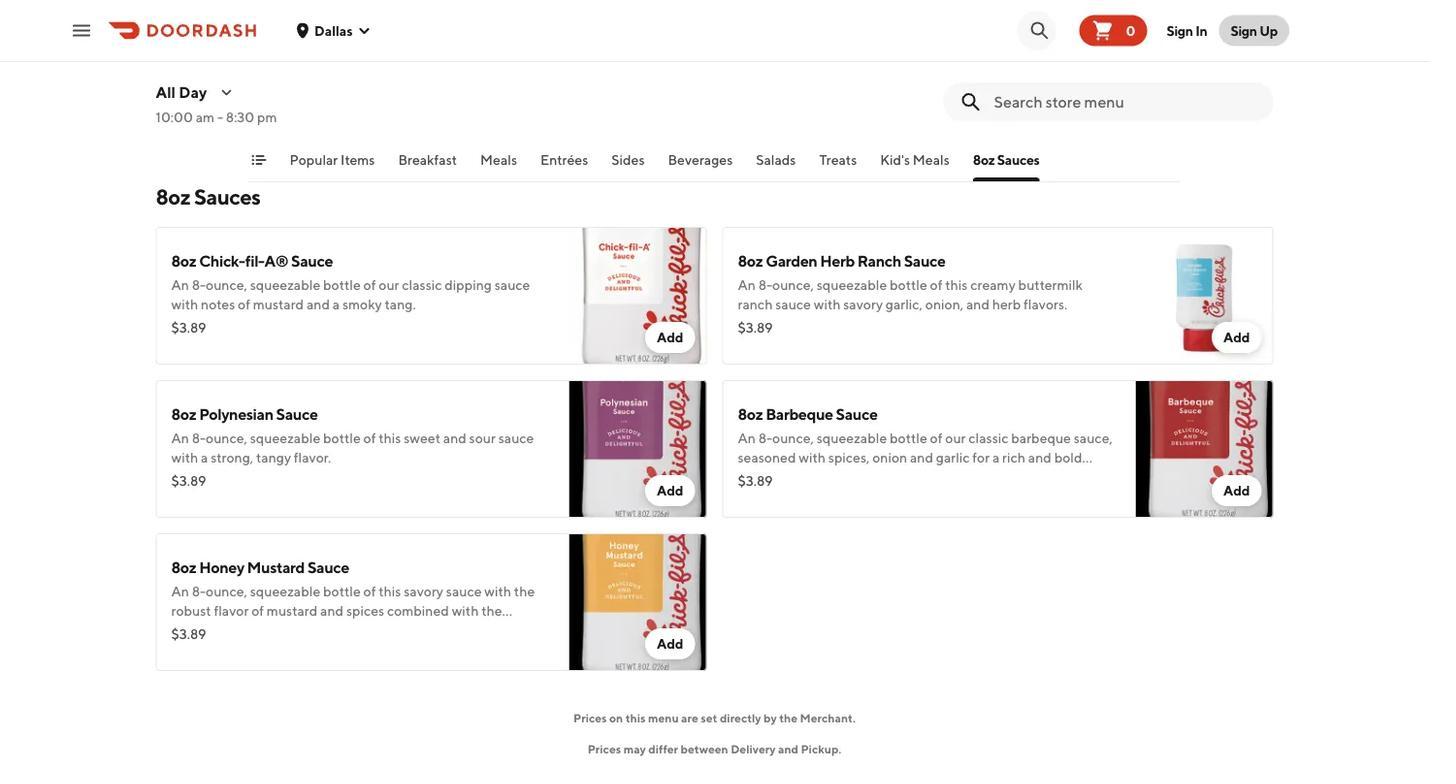 Task type: describe. For each thing, give the bounding box(es) containing it.
combined
[[387, 603, 449, 619]]

for
[[973, 450, 990, 466]]

sauce inside the 8oz chick-fil-a® sauce an 8-ounce, squeezable bottle of our classic dipping sauce with notes of mustard and a smoky tang. $3.89
[[495, 277, 530, 293]]

$9.09
[[171, 83, 209, 99]]

meals button
[[481, 150, 517, 182]]

8oz honey mustard sauce image
[[569, 534, 707, 672]]

8oz chick-fil-a® sauce an 8-ounce, squeezable bottle of our classic dipping sauce with notes of mustard and a smoky tang. $3.89
[[171, 252, 530, 336]]

squeezable inside the 8oz chick-fil-a® sauce an 8-ounce, squeezable bottle of our classic dipping sauce with notes of mustard and a smoky tang. $3.89
[[250, 277, 321, 293]]

sign up link
[[1220, 15, 1290, 46]]

sauce inside the 8oz polynesian sauce an 8-ounce, squeezable bottle of this sweet and sour sauce with a strong, tangy flavor. $3.89
[[276, 405, 318, 424]]

size
[[506, 79, 529, 95]]

onion
[[873, 450, 908, 466]]

garden
[[766, 252, 818, 270]]

or
[[381, 79, 393, 95]]

in
[[1196, 22, 1208, 38]]

$3.89 inside 8oz garden herb ranch sauce an 8-ounce, squeezable bottle of this creamy buttermilk ranch sauce with savory garlic, onion, and herb flavors. $3.89
[[738, 320, 773, 336]]

this right on
[[626, 712, 646, 725]]

cup),
[[428, 79, 463, 95]]

sauce inside the 8oz polynesian sauce an 8-ounce, squeezable bottle of this sweet and sour sauce with a strong, tangy flavor. $3.89
[[499, 431, 534, 447]]

sauce inside 8oz honey mustard sauce an 8-ounce, squeezable bottle of this savory sauce with the robust flavor of mustard and spices combined with the sweetness of honey.
[[446, 584, 482, 600]]

add for 8oz barbeque sauce
[[1224, 483, 1251, 499]]

breakfast button
[[398, 150, 457, 182]]

of inside 8oz garden herb ranch sauce an 8-ounce, squeezable bottle of this creamy buttermilk ranch sauce with savory garlic, onion, and herb flavors. $3.89
[[931, 277, 943, 293]]

count
[[250, 40, 286, 56]]

side
[[216, 60, 243, 76]]

honey.
[[253, 623, 294, 639]]

on
[[610, 712, 623, 725]]

8oz for 8oz barbeque sauce
[[738, 405, 763, 424]]

view
[[688, 728, 724, 746]]

add for 8oz chick-fil-a® sauce
[[657, 330, 684, 346]]

a left small
[[171, 60, 178, 76]]

view menu
[[688, 728, 769, 746]]

0 button
[[1080, 15, 1148, 46]]

&
[[489, 60, 497, 76]]

of inside the 8oz barbeque sauce an 8-ounce, squeezable bottle of our classic barbeque sauce, seasoned with spices, onion and garlic for a rich and bold flavor.
[[931, 431, 943, 447]]

dipping
[[445, 277, 492, 293]]

up
[[1260, 22, 1278, 38]]

add for 8oz garden herb ranch sauce
[[1224, 330, 1251, 346]]

bottle inside the 8oz barbeque sauce an 8-ounce, squeezable bottle of our classic barbeque sauce, seasoned with spices, onion and garlic for a rich and bold flavor.
[[890, 431, 928, 447]]

notes
[[201, 297, 235, 313]]

seasoned
[[738, 450, 796, 466]]

strips®
[[264, 15, 316, 33]]

fries®,
[[332, 79, 378, 95]]

treats
[[820, 152, 857, 168]]

chick- up 'apple'
[[376, 40, 418, 56]]

8oz right kid's meals
[[973, 152, 995, 168]]

dallas
[[315, 22, 353, 38]]

sign up
[[1231, 22, 1278, 38]]

mustard for sauce
[[267, 603, 318, 619]]

sides
[[612, 152, 645, 168]]

fruits®
[[325, 60, 373, 76]]

sauce inside 8oz garden herb ranch sauce an 8-ounce, squeezable bottle of this creamy buttermilk ranch sauce with savory garlic, onion, and herb flavors. $3.89
[[776, 297, 811, 313]]

8:30
[[226, 109, 255, 125]]

1 vertical spatial the
[[482, 603, 502, 619]]

1 horizontal spatial n-
[[418, 40, 432, 56]]

with inside the 8oz barbeque sauce an 8-ounce, squeezable bottle of our classic barbeque sauce, seasoned with spices, onion and garlic for a rich and bold flavor.
[[799, 450, 826, 466]]

flavor. inside the 8oz barbeque sauce an 8-ounce, squeezable bottle of our classic barbeque sauce, seasoned with spices, onion and garlic for a rich and bold flavor.
[[738, 469, 775, 485]]

prices may differ between delivery and pickup.
[[588, 743, 842, 756]]

am
[[196, 109, 215, 125]]

includes
[[171, 40, 224, 56]]

$3.89 down robust
[[171, 627, 206, 643]]

ranch
[[858, 252, 902, 270]]

popular
[[290, 152, 338, 168]]

between
[[681, 743, 729, 756]]

chick- up 2-
[[203, 15, 248, 33]]

ct
[[183, 15, 200, 33]]

of right notes
[[238, 297, 250, 313]]

entrées
[[541, 152, 589, 168]]

pm
[[257, 109, 277, 125]]

bottle inside 8oz honey mustard sauce an 8-ounce, squeezable bottle of this savory sauce with the robust flavor of mustard and spices combined with the sweetness of honey.
[[323, 584, 361, 600]]

chick- down dallas
[[304, 40, 346, 56]]

fruit
[[396, 79, 426, 95]]

sweetness
[[171, 623, 235, 639]]

salads
[[756, 152, 796, 168]]

choice
[[495, 40, 536, 56]]

rich
[[1003, 450, 1026, 466]]

8- inside 8oz garden herb ranch sauce an 8-ounce, squeezable bottle of this creamy buttermilk ranch sauce with savory garlic, onion, and herb flavors. $3.89
[[759, 277, 773, 293]]

sweet
[[404, 431, 441, 447]]

10:00
[[156, 109, 193, 125]]

sign for sign up
[[1231, 22, 1258, 38]]

waffle
[[243, 79, 285, 95]]

mustard for a®
[[253, 297, 304, 313]]

menu
[[727, 728, 769, 746]]

entrées button
[[541, 150, 589, 182]]

prices on this menu are set directly by the merchant .
[[574, 712, 856, 725]]

all
[[156, 83, 176, 101]]

beverages button
[[668, 150, 733, 182]]

1 vertical spatial sauces
[[194, 184, 261, 210]]

2-
[[236, 40, 250, 56]]

sauce inside the 8oz chick-fil-a® sauce an 8-ounce, squeezable bottle of our classic dipping sauce with notes of mustard and a smoky tang. $3.89
[[291, 252, 333, 270]]

potato
[[288, 79, 330, 95]]

directly
[[720, 712, 762, 725]]

8oz garden herb ranch sauce an 8-ounce, squeezable bottle of this creamy buttermilk ranch sauce with savory garlic, onion, and herb flavors. $3.89
[[738, 252, 1083, 336]]

bottle inside the 8oz polynesian sauce an 8-ounce, squeezable bottle of this sweet and sour sauce with a strong, tangy flavor. $3.89
[[323, 431, 361, 447]]

chick- inside the 8oz chick-fil-a® sauce an 8-ounce, squeezable bottle of our classic dipping sauce with notes of mustard and a smoky tang. $3.89
[[199, 252, 245, 270]]

beverages
[[668, 152, 733, 168]]

merchant
[[800, 712, 853, 725]]

treats button
[[820, 150, 857, 182]]

are
[[682, 712, 699, 725]]

sauce,
[[415, 60, 457, 76]]

meals inside button
[[913, 152, 950, 168]]

8oz honey mustard sauce an 8-ounce, squeezable bottle of this savory sauce with the robust flavor of mustard and spices combined with the sweetness of honey.
[[171, 559, 535, 639]]

bottle inside the 8oz chick-fil-a® sauce an 8-ounce, squeezable bottle of our classic dipping sauce with notes of mustard and a smoky tang. $3.89
[[323, 277, 361, 293]]

polynesian
[[199, 405, 273, 424]]

ounce, inside the 8oz barbeque sauce an 8-ounce, squeezable bottle of our classic barbeque sauce, seasoned with spices, onion and garlic for a rich and bold flavor.
[[773, 431, 814, 447]]

sauce inside the 8oz barbeque sauce an 8-ounce, squeezable bottle of our classic barbeque sauce, seasoned with spices, onion and garlic for a rich and bold flavor.
[[836, 405, 878, 424]]

classic inside the 8oz barbeque sauce an 8-ounce, squeezable bottle of our classic barbeque sauce, seasoned with spices, onion and garlic for a rich and bold flavor.
[[969, 431, 1009, 447]]

add for 8oz polynesian sauce
[[657, 483, 684, 499]]

barbeque
[[1012, 431, 1072, 447]]

0
[[1126, 22, 1136, 38]]

ranch
[[738, 297, 773, 313]]

classic inside the 8oz chick-fil-a® sauce an 8-ounce, squeezable bottle of our classic dipping sauce with notes of mustard and a smoky tang. $3.89
[[402, 277, 442, 293]]

bottle inside 8oz garden herb ranch sauce an 8-ounce, squeezable bottle of this creamy buttermilk ranch sauce with savory garlic, onion, and herb flavors. $3.89
[[890, 277, 928, 293]]

kid's meals button
[[881, 150, 950, 182]]

with inside the 8oz polynesian sauce an 8-ounce, squeezable bottle of this sweet and sour sauce with a strong, tangy flavor. $3.89
[[171, 450, 198, 466]]

8oz for 8oz polynesian sauce
[[171, 405, 196, 424]]

add button for 8oz barbeque sauce
[[1212, 476, 1262, 507]]

$3.89 inside the 8oz chick-fil-a® sauce an 8-ounce, squeezable bottle of our classic dipping sauce with notes of mustard and a smoky tang. $3.89
[[171, 320, 206, 336]]

and inside 2 ct chick-n-strips® kid's meal includes a 2-count of chick-fil-a chick-n-strips®, a choice of a small side item (buddy fruits® apple sauce, mac & cheese, chick-fil-a waffle potato fries®, or fruit cup), a kid's size drink and a prize.
[[206, 99, 229, 115]]

apple
[[375, 60, 413, 76]]

1 horizontal spatial the
[[514, 584, 535, 600]]

8- inside the 8oz chick-fil-a® sauce an 8-ounce, squeezable bottle of our classic dipping sauce with notes of mustard and a smoky tang. $3.89
[[192, 277, 206, 293]]

sauce inside 8oz garden herb ranch sauce an 8-ounce, squeezable bottle of this creamy buttermilk ranch sauce with savory garlic, onion, and herb flavors. $3.89
[[904, 252, 946, 270]]

and inside 8oz garden herb ranch sauce an 8-ounce, squeezable bottle of this creamy buttermilk ranch sauce with savory garlic, onion, and herb flavors. $3.89
[[967, 297, 990, 313]]

this inside the 8oz polynesian sauce an 8-ounce, squeezable bottle of this sweet and sour sauce with a strong, tangy flavor. $3.89
[[379, 431, 401, 447]]

add button for 8oz chick-fil-a® sauce
[[645, 322, 696, 353]]

2 ct chick-n-strips® kid's meal includes a 2-count of chick-fil-a chick-n-strips®, a choice of a small side item (buddy fruits® apple sauce, mac & cheese, chick-fil-a waffle potato fries®, or fruit cup), a kid's size drink and a prize.
[[171, 15, 551, 115]]

sauce inside 8oz honey mustard sauce an 8-ounce, squeezable bottle of this savory sauce with the robust flavor of mustard and spices combined with the sweetness of honey.
[[308, 559, 349, 577]]

of up the "(buddy"
[[289, 40, 301, 56]]

add button for 8oz garden herb ranch sauce
[[1212, 322, 1262, 353]]



Task type: locate. For each thing, give the bounding box(es) containing it.
sauce
[[495, 277, 530, 293], [776, 297, 811, 313], [499, 431, 534, 447], [446, 584, 482, 600]]

1 meals from the left
[[481, 152, 517, 168]]

this up onion, at the top
[[946, 277, 968, 293]]

a left 2-
[[226, 40, 234, 56]]

8oz sauces right kid's meals
[[973, 152, 1040, 168]]

bottle left sweet
[[323, 431, 361, 447]]

squeezable inside 8oz honey mustard sauce an 8-ounce, squeezable bottle of this savory sauce with the robust flavor of mustard and spices combined with the sweetness of honey.
[[250, 584, 321, 600]]

kid's meals
[[881, 152, 950, 168]]

Item Search search field
[[994, 91, 1259, 113]]

0 horizontal spatial meals
[[481, 152, 517, 168]]

sauce,
[[1074, 431, 1113, 447]]

small
[[181, 60, 213, 76]]

n- up count
[[248, 15, 264, 33]]

menus image
[[219, 84, 234, 100]]

1 horizontal spatial meals
[[913, 152, 950, 168]]

pickup.
[[801, 743, 842, 756]]

8oz inside the 8oz polynesian sauce an 8-ounce, squeezable bottle of this sweet and sour sauce with a strong, tangy flavor. $3.89
[[171, 405, 196, 424]]

of down flavor
[[238, 623, 250, 639]]

8- up robust
[[192, 584, 206, 600]]

creamy
[[971, 277, 1016, 293]]

8- down the polynesian
[[192, 431, 206, 447]]

1 horizontal spatial flavor.
[[738, 469, 775, 485]]

8oz barbeque sauce image
[[1136, 381, 1274, 518]]

8oz chick-fil-a® sauce image
[[569, 227, 707, 365]]

a left smoky
[[333, 297, 340, 313]]

an inside the 8oz barbeque sauce an 8-ounce, squeezable bottle of our classic barbeque sauce, seasoned with spices, onion and garlic for a rich and bold flavor.
[[738, 431, 756, 447]]

day
[[179, 83, 207, 101]]

1 vertical spatial our
[[946, 431, 966, 447]]

and inside 8oz honey mustard sauce an 8-ounce, squeezable bottle of this savory sauce with the robust flavor of mustard and spices combined with the sweetness of honey.
[[320, 603, 344, 619]]

of up cheese,
[[539, 40, 551, 56]]

1 horizontal spatial savory
[[844, 297, 883, 313]]

8oz for 8oz chick-fil-a® sauce
[[171, 252, 196, 270]]

a inside the 8oz chick-fil-a® sauce an 8-ounce, squeezable bottle of our classic dipping sauce with notes of mustard and a smoky tang. $3.89
[[333, 297, 340, 313]]

mustard
[[247, 559, 305, 577]]

sauce right a®
[[291, 252, 333, 270]]

of left sweet
[[364, 431, 376, 447]]

ounce, down barbeque
[[773, 431, 814, 447]]

mustard down a®
[[253, 297, 304, 313]]

our inside the 8oz barbeque sauce an 8-ounce, squeezable bottle of our classic barbeque sauce, seasoned with spices, onion and garlic for a rich and bold flavor.
[[946, 431, 966, 447]]

8- inside 8oz honey mustard sauce an 8-ounce, squeezable bottle of this savory sauce with the robust flavor of mustard and spices combined with the sweetness of honey.
[[192, 584, 206, 600]]

8- up ranch
[[759, 277, 773, 293]]

mustard
[[253, 297, 304, 313], [267, 603, 318, 619]]

0 horizontal spatial a
[[231, 79, 241, 95]]

sign left 'in'
[[1167, 22, 1194, 38]]

of inside the 8oz polynesian sauce an 8-ounce, squeezable bottle of this sweet and sour sauce with a strong, tangy flavor. $3.89
[[364, 431, 376, 447]]

0 horizontal spatial classic
[[402, 277, 442, 293]]

kid's left meal
[[319, 15, 352, 33]]

8- up notes
[[192, 277, 206, 293]]

8oz polynesian sauce image
[[569, 381, 707, 518]]

1 vertical spatial mustard
[[267, 603, 318, 619]]

strong,
[[211, 450, 254, 466]]

items
[[341, 152, 375, 168]]

1 sign from the left
[[1167, 22, 1194, 38]]

mustard inside 8oz honey mustard sauce an 8-ounce, squeezable bottle of this savory sauce with the robust flavor of mustard and spices combined with the sweetness of honey.
[[267, 603, 318, 619]]

8oz sauces
[[973, 152, 1040, 168], [156, 184, 261, 210]]

chick- up notes
[[199, 252, 245, 270]]

8oz
[[973, 152, 995, 168], [156, 184, 190, 210], [171, 252, 196, 270], [738, 252, 763, 270], [171, 405, 196, 424], [738, 405, 763, 424], [171, 559, 196, 577]]

0 vertical spatial a
[[363, 40, 373, 56]]

a down side
[[231, 79, 241, 95]]

sauce
[[291, 252, 333, 270], [904, 252, 946, 270], [276, 405, 318, 424], [836, 405, 878, 424], [308, 559, 349, 577]]

squeezable
[[250, 277, 321, 293], [817, 277, 887, 293], [250, 431, 321, 447], [817, 431, 887, 447], [250, 584, 321, 600]]

a left the "strong,"
[[201, 450, 208, 466]]

view menu button
[[649, 717, 781, 756]]

bottle up "spices"
[[323, 584, 361, 600]]

8oz down 10:00
[[156, 184, 190, 210]]

8oz for 8oz honey mustard sauce
[[171, 559, 196, 577]]

garlic,
[[886, 297, 923, 313]]

0 vertical spatial kid's
[[319, 15, 352, 33]]

1 horizontal spatial sign
[[1231, 22, 1258, 38]]

2 ct chick-n-strips® kid's meal image
[[569, 0, 707, 128]]

with
[[171, 297, 198, 313], [814, 297, 841, 313], [171, 450, 198, 466], [799, 450, 826, 466], [485, 584, 512, 600], [452, 603, 479, 619]]

0 horizontal spatial sauces
[[194, 184, 261, 210]]

8oz left honey
[[171, 559, 196, 577]]

add button for 8oz honey mustard sauce
[[645, 629, 696, 660]]

ounce, down garden
[[773, 277, 814, 293]]

0 horizontal spatial flavor.
[[294, 450, 331, 466]]

this inside 8oz honey mustard sauce an 8-ounce, squeezable bottle of this savory sauce with the robust flavor of mustard and spices combined with the sweetness of honey.
[[379, 584, 401, 600]]

0 vertical spatial 8oz sauces
[[973, 152, 1040, 168]]

prize.
[[241, 99, 275, 115]]

cheese,
[[500, 60, 551, 76]]

add button for 8oz polynesian sauce
[[645, 476, 696, 507]]

a right -
[[232, 99, 239, 115]]

sauce right ranch
[[904, 252, 946, 270]]

with inside 8oz garden herb ranch sauce an 8-ounce, squeezable bottle of this creamy buttermilk ranch sauce with savory garlic, onion, and herb flavors. $3.89
[[814, 297, 841, 313]]

8oz sauces down show menu categories image
[[156, 184, 261, 210]]

8- up the seasoned
[[759, 431, 773, 447]]

0 horizontal spatial n-
[[248, 15, 264, 33]]

an inside 8oz garden herb ranch sauce an 8-ounce, squeezable bottle of this creamy buttermilk ranch sauce with savory garlic, onion, and herb flavors. $3.89
[[738, 277, 756, 293]]

8oz left garden
[[738, 252, 763, 270]]

our up garlic on the right bottom of page
[[946, 431, 966, 447]]

$3.89 down ranch
[[738, 320, 773, 336]]

squeezable down a®
[[250, 277, 321, 293]]

1 vertical spatial flavor.
[[738, 469, 775, 485]]

squeezable up the tangy
[[250, 431, 321, 447]]

prices left on
[[574, 712, 607, 725]]

0 vertical spatial mustard
[[253, 297, 304, 313]]

a inside the 8oz barbeque sauce an 8-ounce, squeezable bottle of our classic barbeque sauce, seasoned with spices, onion and garlic for a rich and bold flavor.
[[993, 450, 1000, 466]]

tang.
[[385, 297, 416, 313]]

fil- inside the 8oz chick-fil-a® sauce an 8-ounce, squeezable bottle of our classic dipping sauce with notes of mustard and a smoky tang. $3.89
[[245, 252, 265, 270]]

flavor. inside the 8oz polynesian sauce an 8-ounce, squeezable bottle of this sweet and sour sauce with a strong, tangy flavor. $3.89
[[294, 450, 331, 466]]

1 horizontal spatial our
[[946, 431, 966, 447]]

8oz left a®
[[171, 252, 196, 270]]

8-
[[192, 277, 206, 293], [759, 277, 773, 293], [192, 431, 206, 447], [759, 431, 773, 447], [192, 584, 206, 600]]

1 horizontal spatial sauces
[[998, 152, 1040, 168]]

sign
[[1167, 22, 1194, 38], [1231, 22, 1258, 38]]

of
[[289, 40, 301, 56], [539, 40, 551, 56], [364, 277, 376, 293], [931, 277, 943, 293], [238, 297, 250, 313], [364, 431, 376, 447], [931, 431, 943, 447], [364, 584, 376, 600], [252, 603, 264, 619], [238, 623, 250, 639]]

0 vertical spatial fil-
[[346, 40, 363, 56]]

$3.89 down the polynesian
[[171, 473, 206, 489]]

8oz polynesian sauce an 8-ounce, squeezable bottle of this sweet and sour sauce with a strong, tangy flavor. $3.89
[[171, 405, 534, 489]]

$3.89 inside the 8oz polynesian sauce an 8-ounce, squeezable bottle of this sweet and sour sauce with a strong, tangy flavor. $3.89
[[171, 473, 206, 489]]

1 vertical spatial 8oz sauces
[[156, 184, 261, 210]]

sauce up the tangy
[[276, 405, 318, 424]]

a down meal
[[363, 40, 373, 56]]

flavors.
[[1024, 297, 1068, 313]]

squeezable inside 8oz garden herb ranch sauce an 8-ounce, squeezable bottle of this creamy buttermilk ranch sauce with savory garlic, onion, and herb flavors. $3.89
[[817, 277, 887, 293]]

of up "spices"
[[364, 584, 376, 600]]

a inside the 8oz polynesian sauce an 8-ounce, squeezable bottle of this sweet and sour sauce with a strong, tangy flavor. $3.89
[[201, 450, 208, 466]]

kid's inside 2 ct chick-n-strips® kid's meal includes a 2-count of chick-fil-a chick-n-strips®, a choice of a small side item (buddy fruits® apple sauce, mac & cheese, chick-fil-a waffle potato fries®, or fruit cup), a kid's size drink and a prize.
[[319, 15, 352, 33]]

bottle up smoky
[[323, 277, 361, 293]]

1 vertical spatial classic
[[969, 431, 1009, 447]]

0 vertical spatial flavor.
[[294, 450, 331, 466]]

sign for sign in
[[1167, 22, 1194, 38]]

sauce right mustard
[[308, 559, 349, 577]]

spices
[[346, 603, 384, 619]]

$3.89 down the seasoned
[[738, 473, 773, 489]]

a up &
[[485, 40, 492, 56]]

1 vertical spatial a
[[231, 79, 241, 95]]

robust
[[171, 603, 211, 619]]

kid's inside button
[[881, 152, 911, 168]]

meals left entrées
[[481, 152, 517, 168]]

add for 8oz honey mustard sauce
[[657, 636, 684, 652]]

sides button
[[612, 150, 645, 182]]

show menu categories image
[[251, 152, 266, 168]]

0 horizontal spatial 8oz sauces
[[156, 184, 261, 210]]

a right the for
[[993, 450, 1000, 466]]

0 vertical spatial classic
[[402, 277, 442, 293]]

n-
[[248, 15, 264, 33], [418, 40, 432, 56]]

chick- down small
[[171, 79, 213, 95]]

prices for prices may differ between delivery and pickup.
[[588, 743, 621, 756]]

with inside the 8oz chick-fil-a® sauce an 8-ounce, squeezable bottle of our classic dipping sauce with notes of mustard and a smoky tang. $3.89
[[171, 297, 198, 313]]

8oz garden herb ranch sauce image
[[1136, 227, 1274, 365]]

strips®,
[[431, 40, 482, 56]]

fil-
[[346, 40, 363, 56], [213, 79, 231, 95], [245, 252, 265, 270]]

an inside the 8oz polynesian sauce an 8-ounce, squeezable bottle of this sweet and sour sauce with a strong, tangy flavor. $3.89
[[171, 431, 189, 447]]

bottle up onion
[[890, 431, 928, 447]]

classic up tang.
[[402, 277, 442, 293]]

0 horizontal spatial kid's
[[319, 15, 352, 33]]

flavor. down the seasoned
[[738, 469, 775, 485]]

salads button
[[756, 150, 796, 182]]

this inside 8oz garden herb ranch sauce an 8-ounce, squeezable bottle of this creamy buttermilk ranch sauce with savory garlic, onion, and herb flavors. $3.89
[[946, 277, 968, 293]]

0 vertical spatial n-
[[248, 15, 264, 33]]

of up smoky
[[364, 277, 376, 293]]

buttermilk
[[1019, 277, 1083, 293]]

popular items button
[[290, 150, 375, 182]]

1 horizontal spatial kid's
[[881, 152, 911, 168]]

sauce up combined
[[446, 584, 482, 600]]

ounce, inside 8oz honey mustard sauce an 8-ounce, squeezable bottle of this savory sauce with the robust flavor of mustard and spices combined with the sweetness of honey.
[[206, 584, 248, 600]]

1 horizontal spatial classic
[[969, 431, 1009, 447]]

1 horizontal spatial 8oz sauces
[[973, 152, 1040, 168]]

honey
[[199, 559, 244, 577]]

ounce, inside the 8oz polynesian sauce an 8-ounce, squeezable bottle of this sweet and sour sauce with a strong, tangy flavor. $3.89
[[206, 431, 248, 447]]

1 vertical spatial savory
[[404, 584, 444, 600]]

all day
[[156, 83, 207, 101]]

ounce, inside 8oz garden herb ranch sauce an 8-ounce, squeezable bottle of this creamy buttermilk ranch sauce with savory garlic, onion, and herb flavors. $3.89
[[773, 277, 814, 293]]

8- inside the 8oz polynesian sauce an 8-ounce, squeezable bottle of this sweet and sour sauce with a strong, tangy flavor. $3.89
[[192, 431, 206, 447]]

2 horizontal spatial fil-
[[346, 40, 363, 56]]

8oz barbeque sauce an 8-ounce, squeezable bottle of our classic barbeque sauce, seasoned with spices, onion and garlic for a rich and bold flavor.
[[738, 405, 1113, 485]]

bottle up garlic,
[[890, 277, 928, 293]]

ounce, up the "strong,"
[[206, 431, 248, 447]]

an inside 8oz honey mustard sauce an 8-ounce, squeezable bottle of this savory sauce with the robust flavor of mustard and spices combined with the sweetness of honey.
[[171, 584, 189, 600]]

sauce right dipping
[[495, 277, 530, 293]]

item
[[246, 60, 274, 76]]

of up garlic on the right bottom of page
[[931, 431, 943, 447]]

0 horizontal spatial our
[[379, 277, 399, 293]]

0 horizontal spatial the
[[482, 603, 502, 619]]

0 horizontal spatial sign
[[1167, 22, 1194, 38]]

differ
[[649, 743, 679, 756]]

savory up combined
[[404, 584, 444, 600]]

squeezable up spices,
[[817, 431, 887, 447]]

an inside the 8oz chick-fil-a® sauce an 8-ounce, squeezable bottle of our classic dipping sauce with notes of mustard and a smoky tang. $3.89
[[171, 277, 189, 293]]

this up "spices"
[[379, 584, 401, 600]]

squeezable down mustard
[[250, 584, 321, 600]]

herb
[[820, 252, 855, 270]]

classic up the for
[[969, 431, 1009, 447]]

n- up sauce,
[[418, 40, 432, 56]]

prices left may
[[588, 743, 621, 756]]

squeezable inside the 8oz polynesian sauce an 8-ounce, squeezable bottle of this sweet and sour sauce with a strong, tangy flavor. $3.89
[[250, 431, 321, 447]]

squeezable down the herb
[[817, 277, 887, 293]]

and inside the 8oz polynesian sauce an 8-ounce, squeezable bottle of this sweet and sour sauce with a strong, tangy flavor. $3.89
[[443, 431, 467, 447]]

8oz inside the 8oz barbeque sauce an 8-ounce, squeezable bottle of our classic barbeque sauce, seasoned with spices, onion and garlic for a rich and bold flavor.
[[738, 405, 763, 424]]

.
[[853, 712, 856, 725]]

10:00 am - 8:30 pm
[[156, 109, 277, 125]]

garlic
[[936, 450, 970, 466]]

savory left garlic,
[[844, 297, 883, 313]]

of up onion, at the top
[[931, 277, 943, 293]]

this
[[946, 277, 968, 293], [379, 431, 401, 447], [379, 584, 401, 600], [626, 712, 646, 725]]

set
[[701, 712, 718, 725]]

of up "honey."
[[252, 603, 264, 619]]

herb
[[993, 297, 1021, 313]]

sauce right ranch
[[776, 297, 811, 313]]

8oz inside 8oz garden herb ranch sauce an 8-ounce, squeezable bottle of this creamy buttermilk ranch sauce with savory garlic, onion, and herb flavors. $3.89
[[738, 252, 763, 270]]

flavor
[[214, 603, 249, 619]]

(buddy
[[277, 60, 322, 76]]

this left sweet
[[379, 431, 401, 447]]

8- inside the 8oz barbeque sauce an 8-ounce, squeezable bottle of our classic barbeque sauce, seasoned with spices, onion and garlic for a rich and bold flavor.
[[759, 431, 773, 447]]

2 horizontal spatial the
[[780, 712, 798, 725]]

bold
[[1055, 450, 1083, 466]]

ounce, up flavor
[[206, 584, 248, 600]]

1 vertical spatial fil-
[[213, 79, 231, 95]]

0 vertical spatial sauces
[[998, 152, 1040, 168]]

1 vertical spatial prices
[[588, 743, 621, 756]]

mac
[[459, 60, 486, 76]]

0 vertical spatial prices
[[574, 712, 607, 725]]

2 sign from the left
[[1231, 22, 1258, 38]]

by
[[764, 712, 777, 725]]

mustard inside the 8oz chick-fil-a® sauce an 8-ounce, squeezable bottle of our classic dipping sauce with notes of mustard and a smoky tang. $3.89
[[253, 297, 304, 313]]

our up tang.
[[379, 277, 399, 293]]

8oz left the polynesian
[[171, 405, 196, 424]]

0 horizontal spatial savory
[[404, 584, 444, 600]]

savory inside 8oz garden herb ranch sauce an 8-ounce, squeezable bottle of this creamy buttermilk ranch sauce with savory garlic, onion, and herb flavors. $3.89
[[844, 297, 883, 313]]

mustard up "honey."
[[267, 603, 318, 619]]

our inside the 8oz chick-fil-a® sauce an 8-ounce, squeezable bottle of our classic dipping sauce with notes of mustard and a smoky tang. $3.89
[[379, 277, 399, 293]]

and inside the 8oz chick-fil-a® sauce an 8-ounce, squeezable bottle of our classic dipping sauce with notes of mustard and a smoky tang. $3.89
[[307, 297, 330, 313]]

0 vertical spatial our
[[379, 277, 399, 293]]

sour
[[469, 431, 496, 447]]

a down mac
[[465, 79, 472, 95]]

1 vertical spatial kid's
[[881, 152, 911, 168]]

popular items
[[290, 152, 375, 168]]

sign in
[[1167, 22, 1208, 38]]

ounce, inside the 8oz chick-fil-a® sauce an 8-ounce, squeezable bottle of our classic dipping sauce with notes of mustard and a smoky tang. $3.89
[[206, 277, 248, 293]]

8oz inside 8oz honey mustard sauce an 8-ounce, squeezable bottle of this savory sauce with the robust flavor of mustard and spices combined with the sweetness of honey.
[[171, 559, 196, 577]]

0 vertical spatial savory
[[844, 297, 883, 313]]

dallas button
[[295, 22, 372, 38]]

savory inside 8oz honey mustard sauce an 8-ounce, squeezable bottle of this savory sauce with the robust flavor of mustard and spices combined with the sweetness of honey.
[[404, 584, 444, 600]]

meal
[[355, 15, 389, 33]]

flavor.
[[294, 450, 331, 466], [738, 469, 775, 485]]

1 horizontal spatial a
[[363, 40, 373, 56]]

flavor. right the tangy
[[294, 450, 331, 466]]

2 vertical spatial the
[[780, 712, 798, 725]]

menu
[[648, 712, 679, 725]]

kid's right the treats
[[881, 152, 911, 168]]

sauce right sour on the left bottom of the page
[[499, 431, 534, 447]]

0 horizontal spatial fil-
[[213, 79, 231, 95]]

add
[[657, 330, 684, 346], [1224, 330, 1251, 346], [657, 483, 684, 499], [1224, 483, 1251, 499], [657, 636, 684, 652]]

squeezable inside the 8oz barbeque sauce an 8-ounce, squeezable bottle of our classic barbeque sauce, seasoned with spices, onion and garlic for a rich and bold flavor.
[[817, 431, 887, 447]]

2
[[171, 15, 180, 33]]

open menu image
[[70, 19, 93, 42]]

barbeque
[[766, 405, 834, 424]]

0 vertical spatial the
[[514, 584, 535, 600]]

meals right the treats
[[913, 152, 950, 168]]

8oz up the seasoned
[[738, 405, 763, 424]]

1 horizontal spatial fil-
[[245, 252, 265, 270]]

sauce up spices,
[[836, 405, 878, 424]]

ounce,
[[206, 277, 248, 293], [773, 277, 814, 293], [206, 431, 248, 447], [773, 431, 814, 447], [206, 584, 248, 600]]

sign left up
[[1231, 22, 1258, 38]]

2 vertical spatial fil-
[[245, 252, 265, 270]]

savory
[[844, 297, 883, 313], [404, 584, 444, 600]]

prices
[[574, 712, 607, 725], [588, 743, 621, 756]]

2 meals from the left
[[913, 152, 950, 168]]

drink
[[171, 99, 203, 115]]

prices for prices on this menu are set directly by the merchant .
[[574, 712, 607, 725]]

1 vertical spatial n-
[[418, 40, 432, 56]]

8oz for 8oz garden herb ranch sauce
[[738, 252, 763, 270]]

ounce, up notes
[[206, 277, 248, 293]]

8oz inside the 8oz chick-fil-a® sauce an 8-ounce, squeezable bottle of our classic dipping sauce with notes of mustard and a smoky tang. $3.89
[[171, 252, 196, 270]]

$3.89 down notes
[[171, 320, 206, 336]]



Task type: vqa. For each thing, say whether or not it's contained in the screenshot.
our in the 8oz Chick-fil-A® Sauce An 8-ounce, squeezable bottle of our classic dipping sauce with notes of mustard and a smoky tang. $3.89
yes



